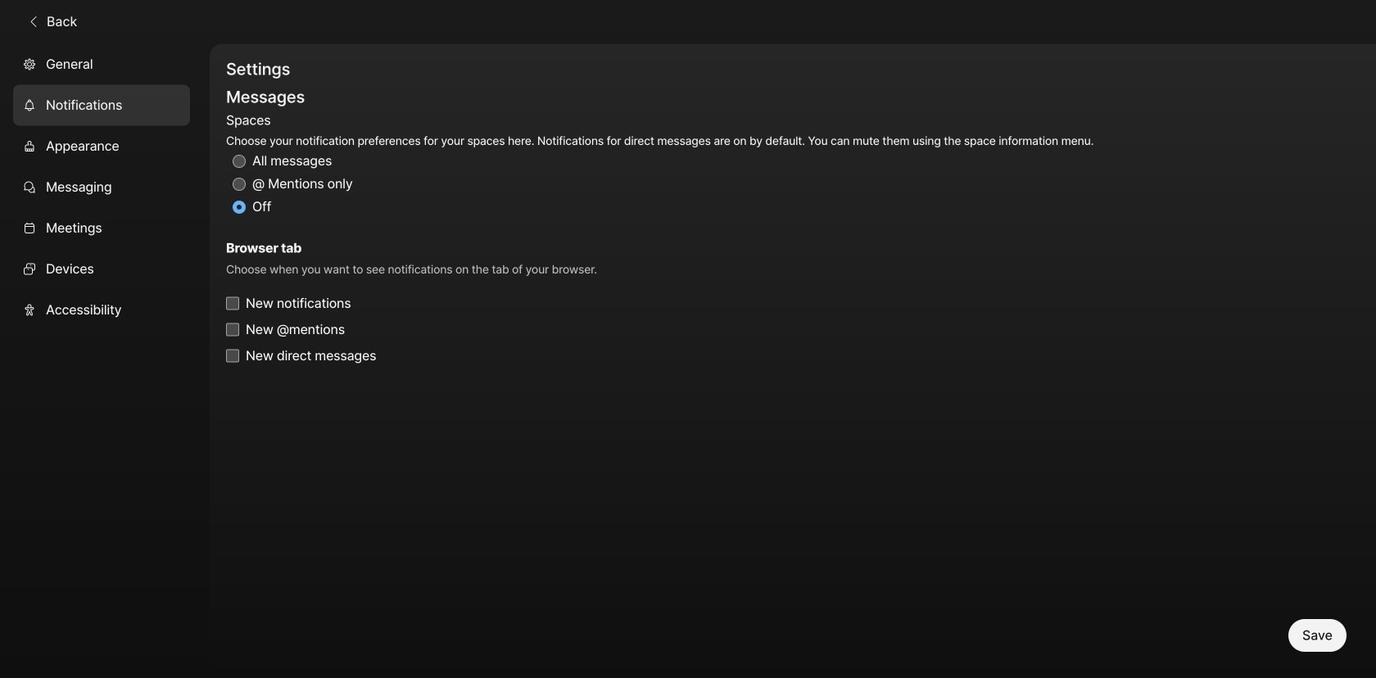 Task type: vqa. For each thing, say whether or not it's contained in the screenshot.
navigation
no



Task type: describe. For each thing, give the bounding box(es) containing it.
devices tab
[[13, 249, 190, 290]]

settings navigation
[[0, 44, 210, 679]]

All messages radio
[[233, 155, 246, 168]]

@ Mentions only radio
[[233, 178, 246, 191]]

messaging tab
[[13, 167, 190, 208]]

appearance tab
[[13, 126, 190, 167]]

Off radio
[[233, 201, 246, 214]]



Task type: locate. For each thing, give the bounding box(es) containing it.
accessibility tab
[[13, 290, 190, 331]]

meetings tab
[[13, 208, 190, 249]]

option group
[[226, 109, 1094, 219]]

general tab
[[13, 44, 190, 85]]

notifications tab
[[13, 85, 190, 126]]



